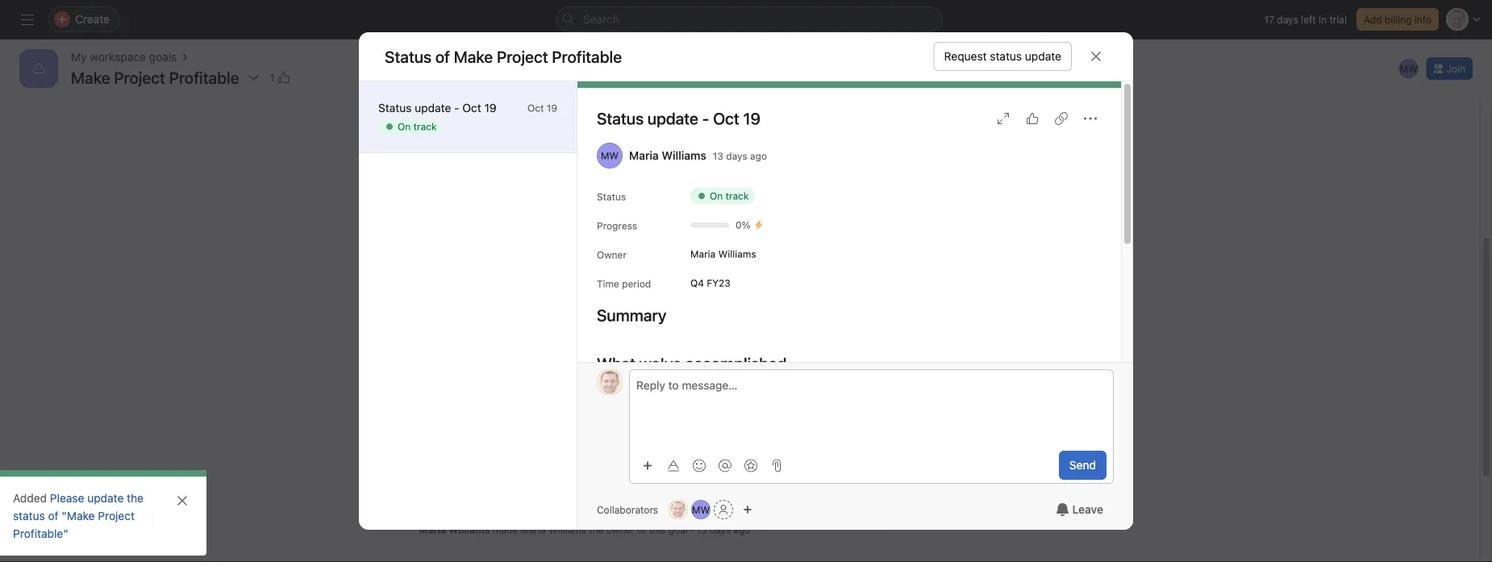 Task type: vqa. For each thing, say whether or not it's contained in the screenshot.
toolbar within the Status of Make Project Profitable dialog
yes



Task type: describe. For each thing, give the bounding box(es) containing it.
emoji image
[[693, 459, 706, 472]]

1 horizontal spatial status update - oct 19
[[597, 109, 761, 128]]

add billing info
[[1364, 14, 1432, 25]]

my workspace goals
[[71, 50, 177, 64]]

oct 19
[[528, 102, 557, 114]]

1 horizontal spatial goal
[[669, 524, 688, 536]]

maria up 'q4'
[[691, 248, 716, 260]]

search button
[[556, 6, 943, 32]]

progress
[[597, 220, 637, 232]]

williams down status update - oct 19 'link'
[[662, 149, 707, 162]]

we've accomplished
[[639, 354, 787, 373]]

maria right made
[[521, 524, 546, 536]]

ago down "add or remove collaborators" "image"
[[734, 524, 751, 536]]

workspace
[[90, 50, 146, 64]]

update inside please update the status of "make project profitable"
[[87, 492, 124, 505]]

days inside status of make project profitable dialog
[[726, 150, 748, 162]]

0 horizontal spatial project profitable
[[114, 68, 239, 87]]

trial
[[1330, 14, 1347, 25]]

send button
[[1059, 451, 1107, 480]]

1 horizontal spatial ·
[[691, 524, 694, 536]]

17 days left in trial
[[1265, 14, 1347, 25]]

request
[[944, 50, 987, 63]]

0 horizontal spatial 19
[[484, 101, 497, 115]]

summary
[[597, 306, 667, 325]]

insert an object image
[[643, 461, 653, 471]]

0 horizontal spatial status update - oct 19
[[378, 101, 497, 115]]

status update - oct 19 link
[[597, 109, 761, 128]]

send for send
[[1070, 459, 1096, 472]]

williams down 0%
[[718, 248, 756, 260]]

0 vertical spatial on
[[398, 121, 411, 132]]

make inside dialog
[[454, 47, 493, 66]]

fy23
[[707, 278, 731, 289]]

0 horizontal spatial tt
[[604, 377, 616, 388]]

update inside request status update button
[[1025, 50, 1062, 63]]

maria down status update - oct 19 'link'
[[629, 149, 659, 162]]

q4 fy23
[[691, 278, 731, 289]]

sub-
[[480, 276, 501, 288]]

1 horizontal spatial 19
[[547, 102, 557, 114]]

"make
[[62, 509, 95, 523]]

created
[[503, 496, 544, 510]]

attach a file or paste an image image
[[770, 459, 783, 472]]

q4
[[691, 278, 704, 289]]

profitable"
[[13, 527, 68, 541]]

1 vertical spatial this
[[649, 524, 666, 536]]

williams inside maria williams 13 days ago
[[465, 95, 510, 108]]

toolbar inside status of make project profitable dialog
[[637, 454, 788, 477]]

0 horizontal spatial mw button
[[691, 500, 711, 520]]

connected
[[528, 276, 576, 288]]

ago inside created this goal · 13 days ago
[[639, 498, 656, 509]]

13 inside created this goal · 13 days ago
[[602, 498, 612, 509]]

maria williams made maria williams the owner of this goal · 13 days ago
[[419, 524, 751, 536]]

request status update button
[[934, 42, 1072, 71]]

please update the status of "make project profitable"
[[13, 492, 144, 541]]

days right 17
[[1277, 14, 1299, 25]]

feedback
[[942, 364, 984, 375]]

days down the at mention image
[[710, 524, 731, 536]]

1 horizontal spatial tt
[[672, 504, 685, 515]]

2 horizontal spatial 19
[[743, 109, 761, 128]]

1 horizontal spatial mw button
[[1398, 57, 1420, 80]]

2 horizontal spatial oct
[[713, 109, 740, 128]]

maria left made
[[419, 524, 446, 536]]

maria williams 13 days ago inside status of make project profitable dialog
[[629, 149, 767, 162]]

billing
[[1385, 14, 1412, 25]]

1 horizontal spatial -
[[702, 109, 710, 128]]

williams down created this goal · 13 days ago
[[549, 524, 587, 536]]

at mention image
[[719, 459, 732, 472]]

ago left oct 19
[[470, 111, 487, 123]]

maria williams
[[691, 248, 756, 260]]

0 horizontal spatial ·
[[595, 496, 599, 510]]

1 horizontal spatial the
[[589, 524, 604, 536]]

owner
[[607, 524, 635, 536]]

status of make project profitable dialog
[[359, 32, 1133, 559]]



Task type: locate. For each thing, give the bounding box(es) containing it.
1
[[270, 72, 274, 83]]

1 horizontal spatial this
[[649, 524, 666, 536]]

status right request on the top
[[990, 50, 1022, 63]]

project profitable
[[497, 47, 622, 66], [114, 68, 239, 87]]

the left "owner"
[[589, 524, 604, 536]]

1 horizontal spatial goals
[[501, 276, 525, 288]]

goals
[[149, 50, 177, 64], [501, 276, 525, 288]]

1 vertical spatial of
[[48, 509, 59, 523]]

1 horizontal spatial tt button
[[669, 500, 688, 520]]

days up "owner"
[[615, 498, 636, 509]]

send up leave
[[1070, 459, 1096, 472]]

1 vertical spatial tt
[[672, 504, 685, 515]]

0 horizontal spatial send
[[916, 364, 939, 375]]

goal
[[570, 496, 592, 510], [669, 524, 688, 536]]

13
[[433, 111, 443, 123], [713, 150, 724, 162], [602, 498, 612, 509], [696, 524, 707, 536]]

0 vertical spatial maria williams link
[[433, 95, 510, 108]]

ago up 0%
[[750, 150, 767, 162]]

tt down formatting image on the left bottom of the page
[[672, 504, 685, 515]]

my
[[71, 50, 87, 64]]

0 vertical spatial track
[[414, 121, 437, 132]]

0 horizontal spatial of
[[48, 509, 59, 523]]

maria williams link inside status of make project profitable dialog
[[629, 149, 707, 162]]

· down "emoji" icon
[[691, 524, 694, 536]]

my workspace goals link
[[71, 48, 177, 66]]

close image
[[176, 495, 189, 507]]

· up maria williams made maria williams the owner of this goal · 13 days ago
[[595, 496, 599, 510]]

tt button down summary
[[597, 369, 623, 395]]

maria williams link down status of make project profitable
[[433, 95, 510, 108]]

williams
[[465, 95, 510, 108], [662, 149, 707, 162], [718, 248, 756, 260], [449, 524, 490, 536], [549, 524, 587, 536]]

status
[[990, 50, 1022, 63], [13, 509, 45, 523]]

2 vertical spatial maria williams link
[[419, 524, 490, 536]]

search
[[583, 13, 620, 26]]

status
[[385, 47, 432, 66], [378, 101, 412, 115], [597, 109, 644, 128], [597, 191, 626, 202]]

1 vertical spatial maria williams link
[[629, 149, 707, 162]]

of
[[435, 47, 450, 66], [48, 509, 59, 523], [637, 524, 647, 536]]

send for send feedback
[[916, 364, 939, 375]]

0 vertical spatial of
[[435, 47, 450, 66]]

mw button down "emoji" icon
[[691, 500, 711, 520]]

0 horizontal spatial on track
[[398, 121, 437, 132]]

0 horizontal spatial make
[[71, 68, 110, 87]]

·
[[595, 496, 599, 510], [691, 524, 694, 536]]

full screen image
[[997, 112, 1010, 125]]

1 vertical spatial goal
[[669, 524, 688, 536]]

no
[[464, 276, 477, 288]]

0 vertical spatial on track
[[398, 121, 437, 132]]

1 horizontal spatial oct
[[528, 102, 544, 114]]

maria williams 13 days ago
[[433, 95, 510, 123], [629, 149, 767, 162]]

0%
[[736, 219, 751, 231]]

days down status of make project profitable
[[446, 111, 467, 123]]

the up project
[[127, 492, 144, 505]]

this
[[547, 496, 567, 510], [649, 524, 666, 536]]

please update the status of "make project profitable" link
[[13, 492, 144, 541]]

0 likes. click to like this task image
[[1026, 112, 1039, 125]]

0 vertical spatial the
[[127, 492, 144, 505]]

track
[[414, 121, 437, 132], [726, 190, 749, 202]]

days down status update - oct 19 'link'
[[726, 150, 748, 162]]

1 vertical spatial mw button
[[691, 500, 711, 520]]

send inside button
[[1070, 459, 1096, 472]]

formatting image
[[667, 459, 680, 472]]

0 vertical spatial tt
[[604, 377, 616, 388]]

goals left connected
[[501, 276, 525, 288]]

status inside button
[[990, 50, 1022, 63]]

0 vertical spatial send
[[916, 364, 939, 375]]

mw
[[1400, 63, 1418, 74], [405, 103, 422, 115], [601, 150, 619, 161], [692, 504, 710, 515]]

0 vertical spatial goals
[[149, 50, 177, 64]]

add
[[1364, 14, 1382, 25]]

tt button
[[597, 369, 623, 395], [669, 500, 688, 520]]

the inside please update the status of "make project profitable"
[[127, 492, 144, 505]]

-
[[454, 101, 459, 115], [702, 109, 710, 128]]

maria williams link for ·
[[419, 524, 490, 536]]

1 vertical spatial the
[[589, 524, 604, 536]]

on track
[[398, 121, 437, 132], [710, 190, 749, 202]]

1 vertical spatial maria williams 13 days ago
[[629, 149, 767, 162]]

oct
[[463, 101, 481, 115], [528, 102, 544, 114], [713, 109, 740, 128]]

on
[[398, 121, 411, 132], [710, 190, 723, 202]]

maria williams 13 days ago down status update - oct 19 'link'
[[629, 149, 767, 162]]

project profitable inside dialog
[[497, 47, 622, 66]]

status inside please update the status of "make project profitable"
[[13, 509, 45, 523]]

0 horizontal spatial the
[[127, 492, 144, 505]]

goals up 'make project profitable'
[[149, 50, 177, 64]]

1 vertical spatial goals
[[501, 276, 525, 288]]

goals for sub-
[[501, 276, 525, 288]]

time
[[597, 278, 619, 290]]

1 vertical spatial tt button
[[669, 500, 688, 520]]

project
[[98, 509, 135, 523]]

tt
[[604, 377, 616, 388], [672, 504, 685, 515]]

maria williams link down status update - oct 19 'link'
[[629, 149, 707, 162]]

add billing info button
[[1357, 8, 1439, 31]]

0 vertical spatial goal
[[570, 496, 592, 510]]

13 inside status of make project profitable dialog
[[713, 150, 724, 162]]

left
[[1301, 14, 1316, 25]]

toolbar
[[637, 454, 788, 477]]

mw button
[[1398, 57, 1420, 80], [691, 500, 711, 520]]

0 horizontal spatial oct
[[463, 101, 481, 115]]

collaborators
[[597, 504, 658, 515]]

owner
[[597, 249, 627, 261]]

maria williams link for mw
[[433, 95, 510, 108]]

project profitable down my workspace goals link
[[114, 68, 239, 87]]

time period
[[597, 278, 651, 290]]

of inside dialog
[[435, 47, 450, 66]]

0 vertical spatial status
[[990, 50, 1022, 63]]

appreciations image
[[745, 459, 758, 472]]

request status update
[[944, 50, 1062, 63]]

0 horizontal spatial on
[[398, 121, 411, 132]]

williams down status of make project profitable
[[465, 95, 510, 108]]

goals for workspace
[[149, 50, 177, 64]]

0 vertical spatial tt button
[[597, 369, 623, 395]]

goal right "owner"
[[669, 524, 688, 536]]

search list box
[[556, 6, 943, 32]]

1 horizontal spatial track
[[726, 190, 749, 202]]

status update - oct 19
[[378, 101, 497, 115], [597, 109, 761, 128]]

maria down status of make project profitable
[[433, 95, 462, 108]]

1 vertical spatial on track
[[710, 190, 749, 202]]

1 horizontal spatial make
[[454, 47, 493, 66]]

1 horizontal spatial on
[[710, 190, 723, 202]]

19
[[484, 101, 497, 115], [547, 102, 557, 114], [743, 109, 761, 128]]

days
[[1277, 14, 1299, 25], [446, 111, 467, 123], [726, 150, 748, 162], [615, 498, 636, 509], [710, 524, 731, 536]]

close this dialog image
[[1090, 50, 1103, 63]]

1 vertical spatial project profitable
[[114, 68, 239, 87]]

period
[[622, 278, 651, 290]]

project profitable up oct 19
[[497, 47, 622, 66]]

0 vertical spatial mw button
[[1398, 57, 1420, 80]]

made
[[493, 524, 518, 536]]

1 horizontal spatial maria williams 13 days ago
[[629, 149, 767, 162]]

send feedback
[[916, 364, 984, 375]]

0 horizontal spatial -
[[454, 101, 459, 115]]

0 horizontal spatial goal
[[570, 496, 592, 510]]

0 horizontal spatial track
[[414, 121, 437, 132]]

0 horizontal spatial status
[[13, 509, 45, 523]]

0 vertical spatial project profitable
[[497, 47, 622, 66]]

0 vertical spatial maria williams 13 days ago
[[433, 95, 510, 123]]

1 horizontal spatial status
[[990, 50, 1022, 63]]

1 vertical spatial on
[[710, 190, 723, 202]]

maria inside maria williams 13 days ago
[[433, 95, 462, 108]]

2 vertical spatial of
[[637, 524, 647, 536]]

0 vertical spatial make
[[454, 47, 493, 66]]

williams left made
[[449, 524, 490, 536]]

1 vertical spatial track
[[726, 190, 749, 202]]

goals inside my workspace goals link
[[149, 50, 177, 64]]

0 horizontal spatial tt button
[[597, 369, 623, 395]]

0 vertical spatial this
[[547, 496, 567, 510]]

this right created
[[547, 496, 567, 510]]

join
[[1447, 63, 1466, 74]]

add or remove collaborators image
[[743, 505, 753, 515]]

created this goal · 13 days ago
[[503, 496, 656, 510]]

ago inside status of make project profitable dialog
[[750, 150, 767, 162]]

1 button
[[265, 66, 295, 89]]

goal up maria williams made maria williams the owner of this goal · 13 days ago
[[570, 496, 592, 510]]

this down collaborators
[[649, 524, 666, 536]]

send
[[916, 364, 939, 375], [1070, 459, 1096, 472]]

the
[[127, 492, 144, 505], [589, 524, 604, 536]]

info
[[1415, 14, 1432, 25]]

status down 'added'
[[13, 509, 45, 523]]

1 horizontal spatial on track
[[710, 190, 749, 202]]

0 horizontal spatial this
[[547, 496, 567, 510]]

maria williams link
[[433, 95, 510, 108], [629, 149, 707, 162], [419, 524, 490, 536]]

more actions image
[[1084, 112, 1097, 125]]

0 horizontal spatial goals
[[149, 50, 177, 64]]

ago down "insert an object" icon
[[639, 498, 656, 509]]

tt button down formatting image on the left bottom of the page
[[669, 500, 688, 520]]

1 vertical spatial make
[[71, 68, 110, 87]]

0 vertical spatial ·
[[595, 496, 599, 510]]

update
[[1025, 50, 1062, 63], [415, 101, 451, 115], [648, 109, 699, 128], [87, 492, 124, 505]]

1 vertical spatial send
[[1070, 459, 1096, 472]]

of inside please update the status of "make project profitable"
[[48, 509, 59, 523]]

1 vertical spatial status
[[13, 509, 45, 523]]

make
[[454, 47, 493, 66], [71, 68, 110, 87]]

1 horizontal spatial project profitable
[[497, 47, 622, 66]]

0 horizontal spatial maria williams 13 days ago
[[433, 95, 510, 123]]

show options image
[[247, 71, 260, 84]]

maria williams link left made
[[419, 524, 490, 536]]

send left feedback
[[916, 364, 939, 375]]

please
[[50, 492, 84, 505]]

17
[[1265, 14, 1275, 25]]

1 horizontal spatial send
[[1070, 459, 1096, 472]]

leave
[[1073, 503, 1104, 516]]

send feedback link
[[916, 362, 984, 377]]

maria
[[433, 95, 462, 108], [629, 149, 659, 162], [691, 248, 716, 260], [419, 524, 446, 536], [521, 524, 546, 536]]

make project profitable
[[71, 68, 239, 87]]

copy link image
[[1055, 112, 1068, 125]]

ago
[[470, 111, 487, 123], [750, 150, 767, 162], [639, 498, 656, 509], [734, 524, 751, 536]]

join button
[[1427, 57, 1473, 80]]

status of make project profitable
[[385, 47, 622, 66]]

in
[[1319, 14, 1327, 25]]

mw button left join button
[[1398, 57, 1420, 80]]

what we've accomplished
[[597, 354, 787, 373]]

2 horizontal spatial of
[[637, 524, 647, 536]]

maria williams 13 days ago down status of make project profitable
[[433, 95, 510, 123]]

added
[[13, 492, 50, 505]]

1 horizontal spatial of
[[435, 47, 450, 66]]

no sub-goals connected
[[464, 276, 576, 288]]

days inside created this goal · 13 days ago
[[615, 498, 636, 509]]

leave button
[[1046, 495, 1114, 524]]

1 vertical spatial ·
[[691, 524, 694, 536]]

tt down what
[[604, 377, 616, 388]]

what
[[597, 354, 636, 373]]



